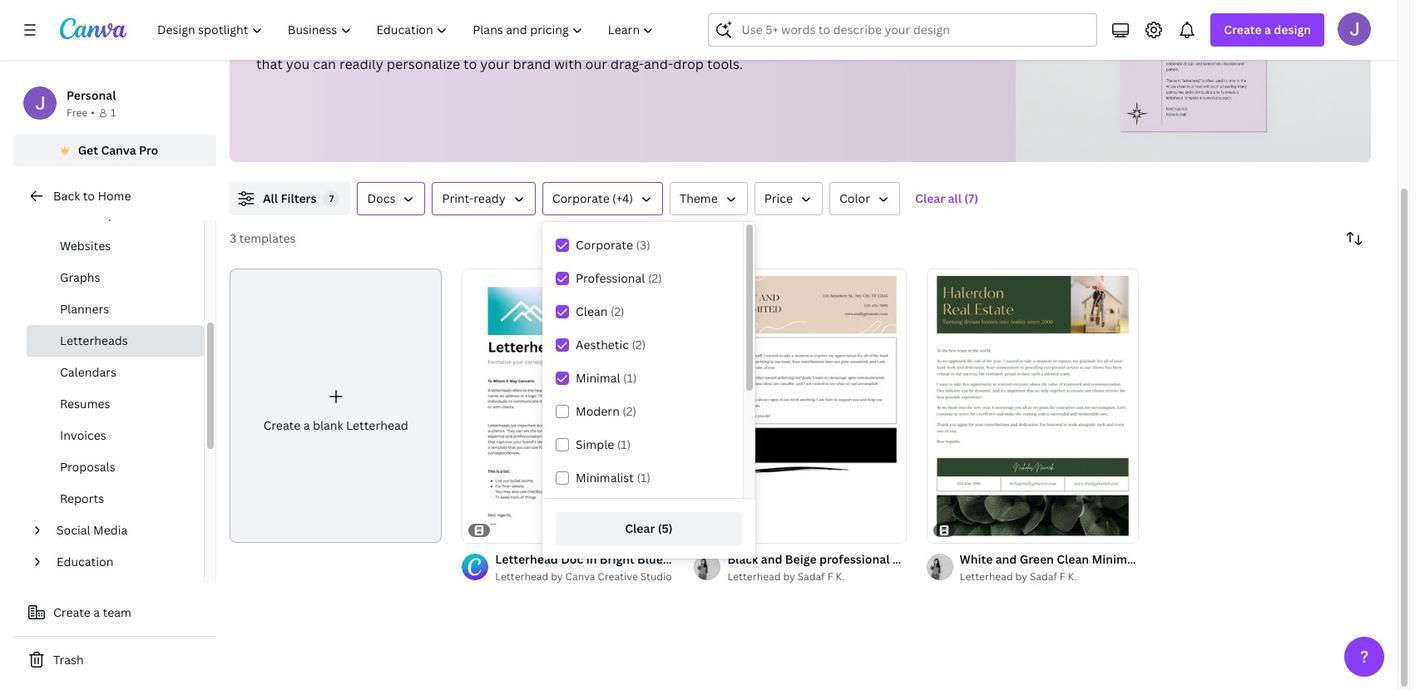 Task type: describe. For each thing, give the bounding box(es) containing it.
canva inside get canva pro button
[[101, 142, 136, 158]]

brand
[[513, 55, 551, 73]]

docs
[[367, 191, 396, 206]]

aesthetic
[[576, 337, 629, 353]]

(7)
[[965, 191, 979, 206]]

proposals link
[[27, 452, 204, 484]]

maps
[[91, 206, 121, 222]]

create a team
[[53, 605, 131, 621]]

corporate (3)
[[576, 237, 651, 253]]

simple
[[576, 437, 614, 453]]

(3)
[[636, 237, 651, 253]]

letterhead for white and green clean minimalist real estate company letterhead doc image
[[960, 570, 1013, 584]]

modern
[[576, 404, 620, 419]]

media
[[93, 523, 128, 538]]

free •
[[67, 106, 95, 120]]

mind maps link
[[27, 199, 204, 231]]

letterhead by sadaf f k. for letterhead by sadaf f k. link related to black and beige professional minimalist business letterhead doc image
[[728, 570, 845, 584]]

education link
[[50, 547, 194, 578]]

resumes link
[[27, 389, 204, 420]]

blank
[[313, 418, 343, 434]]

7
[[329, 192, 334, 205]]

letterhead by sadaf f k. link for white and green clean minimalist real estate company letterhead doc image
[[960, 569, 1139, 586]]

social
[[57, 523, 90, 538]]

3 templates
[[230, 231, 296, 246]]

back to home link
[[13, 180, 216, 213]]

all filters
[[263, 191, 317, 206]]

price
[[765, 191, 793, 206]]

corporate (+4)
[[552, 191, 633, 206]]

print-ready button
[[432, 182, 536, 216]]

theme button
[[670, 182, 748, 216]]

sadaf for letterhead by sadaf f k. link for white and green clean minimalist real estate company letterhead doc image
[[1030, 570, 1058, 584]]

clean (2)
[[576, 304, 625, 320]]

simple (1)
[[576, 437, 631, 453]]

2 letterhead templates image from the left
[[1121, 0, 1267, 132]]

f for black and beige professional minimalist business letterhead doc image
[[828, 570, 833, 584]]

corporate for corporate (3)
[[576, 237, 633, 253]]

trash
[[53, 653, 84, 668]]

all
[[948, 191, 962, 206]]

get
[[78, 142, 98, 158]]

filters
[[281, 191, 317, 206]]

2 horizontal spatial to
[[464, 55, 477, 73]]

minimalist (1)
[[576, 470, 651, 486]]

letterhead by canva creative studio
[[495, 570, 672, 584]]

and-
[[644, 55, 674, 73]]

can
[[313, 55, 336, 73]]

take your letters to a whole new level with canva's free letterhead templates that you can readily personalize to your brand with our drag-and-drop tools.
[[256, 33, 747, 73]]

mind maps
[[60, 206, 121, 222]]

1 vertical spatial templates
[[239, 231, 296, 246]]

websites
[[60, 238, 111, 254]]

print-
[[442, 191, 474, 206]]

social media link
[[50, 515, 194, 547]]

minimalist
[[576, 470, 634, 486]]

price button
[[755, 182, 823, 216]]

create for create a team
[[53, 605, 91, 621]]

create a blank letterhead element
[[230, 269, 442, 544]]

professional (2)
[[576, 270, 662, 286]]

white and green clean minimalist real estate company letterhead doc image
[[927, 269, 1139, 544]]

personal
[[67, 87, 116, 103]]

letterhead
[[612, 33, 679, 52]]

new
[[435, 33, 462, 52]]

a inside take your letters to a whole new level with canva's free letterhead templates that you can readily personalize to your brand with our drag-and-drop tools.
[[383, 33, 390, 52]]

planners
[[60, 301, 109, 317]]

invoices link
[[27, 420, 204, 452]]

readily
[[340, 55, 384, 73]]

letterhead by sadaf f k. link for black and beige professional minimalist business letterhead doc image
[[728, 569, 907, 586]]

top level navigation element
[[146, 13, 669, 47]]

team
[[103, 605, 131, 621]]

(2) for modern (2)
[[623, 404, 637, 419]]

free
[[583, 33, 608, 52]]

tools.
[[707, 55, 743, 73]]

0 vertical spatial to
[[366, 33, 380, 52]]

a for blank
[[304, 418, 310, 434]]

color
[[840, 191, 871, 206]]

you
[[286, 55, 310, 73]]

f for white and green clean minimalist real estate company letterhead doc image
[[1060, 570, 1066, 584]]

(1) for simple (1)
[[617, 437, 631, 453]]

(5)
[[658, 521, 673, 537]]

create for create a blank letterhead
[[263, 418, 301, 434]]

docs button
[[357, 182, 426, 216]]

minimal
[[576, 370, 621, 386]]

drag-
[[611, 55, 644, 73]]

templates inside take your letters to a whole new level with canva's free letterhead templates that you can readily personalize to your brand with our drag-and-drop tools.
[[682, 33, 747, 52]]

color button
[[830, 182, 901, 216]]

to inside 'link'
[[83, 188, 95, 204]]

proposals
[[60, 459, 115, 475]]

trash link
[[13, 644, 216, 677]]



Task type: locate. For each thing, give the bounding box(es) containing it.
1 horizontal spatial letterhead by sadaf f k.
[[960, 570, 1077, 584]]

creative
[[598, 570, 638, 584]]

graphs
[[60, 270, 100, 285]]

1 vertical spatial create
[[263, 418, 301, 434]]

create left blank
[[263, 418, 301, 434]]

1 sadaf from the left
[[798, 570, 825, 584]]

letterhead by sadaf f k. link
[[728, 569, 907, 586], [960, 569, 1139, 586]]

0 vertical spatial canva
[[101, 142, 136, 158]]

(2) down (3) in the left top of the page
[[648, 270, 662, 286]]

2 vertical spatial (1)
[[637, 470, 651, 486]]

1 horizontal spatial clear
[[916, 191, 946, 206]]

letterhead by sadaf f k. for letterhead by sadaf f k. link for white and green clean minimalist real estate company letterhead doc image
[[960, 570, 1077, 584]]

sadaf
[[798, 570, 825, 584], [1030, 570, 1058, 584]]

2 letterhead by sadaf f k. from the left
[[960, 570, 1077, 584]]

take
[[256, 33, 285, 52]]

(2) right modern
[[623, 404, 637, 419]]

(2) for professional (2)
[[648, 270, 662, 286]]

1 letterhead templates image from the left
[[1017, 0, 1372, 162]]

to down level
[[464, 55, 477, 73]]

None search field
[[709, 13, 1098, 47]]

0 horizontal spatial letterhead by sadaf f k. link
[[728, 569, 907, 586]]

minimal (1)
[[576, 370, 637, 386]]

1 vertical spatial your
[[480, 55, 510, 73]]

clear all (7) button
[[907, 182, 987, 216]]

•
[[91, 106, 95, 120]]

clear left (5)
[[625, 521, 655, 537]]

get canva pro
[[78, 142, 158, 158]]

letterheads
[[60, 333, 128, 349]]

clear (5)
[[625, 521, 673, 537]]

1 horizontal spatial create
[[263, 418, 301, 434]]

1 letterhead by sadaf f k. from the left
[[728, 570, 845, 584]]

1 horizontal spatial sadaf
[[1030, 570, 1058, 584]]

1 horizontal spatial letterhead by sadaf f k. link
[[960, 569, 1139, 586]]

create a blank letterhead link
[[230, 269, 442, 544]]

1 horizontal spatial k.
[[1068, 570, 1077, 584]]

reports
[[60, 491, 104, 507]]

(1) right minimal
[[623, 370, 637, 386]]

canva left creative
[[566, 570, 595, 584]]

to up mind maps
[[83, 188, 95, 204]]

1 horizontal spatial f
[[1060, 570, 1066, 584]]

0 horizontal spatial create
[[53, 605, 91, 621]]

back
[[53, 188, 80, 204]]

canva inside letterhead by canva creative studio link
[[566, 570, 595, 584]]

1 k. from the left
[[836, 570, 845, 584]]

2 letterhead by sadaf f k. link from the left
[[960, 569, 1139, 586]]

letterhead for black and beige professional minimalist business letterhead doc image
[[728, 570, 781, 584]]

Search search field
[[742, 14, 1087, 46]]

(2) for aesthetic (2)
[[632, 337, 646, 353]]

corporate for corporate (+4)
[[552, 191, 610, 206]]

letterhead doc in bright blue bright purple classic professional style image
[[462, 269, 674, 544]]

mind
[[60, 206, 88, 222]]

corporate inside button
[[552, 191, 610, 206]]

by for letterhead by sadaf f k. link related to black and beige professional minimalist business letterhead doc image
[[784, 570, 796, 584]]

(1) for minimalist (1)
[[637, 470, 651, 486]]

clear (5) button
[[556, 513, 742, 546]]

templates
[[682, 33, 747, 52], [239, 231, 296, 246]]

canva's
[[530, 33, 579, 52]]

3
[[230, 231, 236, 246]]

1 horizontal spatial to
[[366, 33, 380, 52]]

invoices
[[60, 428, 106, 444]]

3 by from the left
[[1016, 570, 1028, 584]]

whole
[[394, 33, 432, 52]]

create for create a design
[[1225, 22, 1262, 37]]

(2) right aesthetic
[[632, 337, 646, 353]]

0 horizontal spatial k.
[[836, 570, 845, 584]]

create inside dropdown button
[[1225, 22, 1262, 37]]

a inside button
[[93, 605, 100, 621]]

education
[[57, 554, 113, 570]]

modern (2)
[[576, 404, 637, 419]]

1 f from the left
[[828, 570, 833, 584]]

0 vertical spatial corporate
[[552, 191, 610, 206]]

back to home
[[53, 188, 131, 204]]

(2) right clean
[[611, 304, 625, 320]]

print-ready
[[442, 191, 506, 206]]

professional
[[576, 270, 645, 286]]

corporate left '(+4)'
[[552, 191, 610, 206]]

7 filter options selected element
[[323, 191, 340, 207]]

clear for clear (5)
[[625, 521, 655, 537]]

a left team
[[93, 605, 100, 621]]

with up 'brand'
[[499, 33, 527, 52]]

our
[[586, 55, 607, 73]]

1 horizontal spatial canva
[[566, 570, 595, 584]]

(1) right simple
[[617, 437, 631, 453]]

aesthetic (2)
[[576, 337, 646, 353]]

2 f from the left
[[1060, 570, 1066, 584]]

0 horizontal spatial templates
[[239, 231, 296, 246]]

1 vertical spatial to
[[464, 55, 477, 73]]

planners link
[[27, 294, 204, 325]]

0 vertical spatial templates
[[682, 33, 747, 52]]

resumes
[[60, 396, 110, 412]]

all
[[263, 191, 278, 206]]

create left design
[[1225, 22, 1262, 37]]

clean
[[576, 304, 608, 320]]

create a design
[[1225, 22, 1312, 37]]

0 vertical spatial create
[[1225, 22, 1262, 37]]

clear inside 'clear all (7)' 'button'
[[916, 191, 946, 206]]

0 vertical spatial (1)
[[623, 370, 637, 386]]

clear all (7)
[[916, 191, 979, 206]]

corporate up professional
[[576, 237, 633, 253]]

a for design
[[1265, 22, 1272, 37]]

letterhead by canva creative studio link
[[495, 569, 674, 586]]

a for team
[[93, 605, 100, 621]]

2 sadaf from the left
[[1030, 570, 1058, 584]]

create a team button
[[13, 597, 216, 630]]

calendars link
[[27, 357, 204, 389]]

(2) for clean (2)
[[611, 304, 625, 320]]

free
[[67, 106, 88, 120]]

Sort by button
[[1338, 222, 1372, 256]]

letterhead templates image
[[1017, 0, 1372, 162], [1121, 0, 1267, 132]]

theme
[[680, 191, 718, 206]]

a left whole
[[383, 33, 390, 52]]

templates up tools.
[[682, 33, 747, 52]]

1 vertical spatial corporate
[[576, 237, 633, 253]]

clear inside clear (5) button
[[625, 521, 655, 537]]

templates right 3
[[239, 231, 296, 246]]

create a blank letterhead
[[263, 418, 408, 434]]

calendars
[[60, 365, 117, 380]]

0 horizontal spatial sadaf
[[798, 570, 825, 584]]

graphs link
[[27, 262, 204, 294]]

your down level
[[480, 55, 510, 73]]

k. for black and beige professional minimalist business letterhead doc image
[[836, 570, 845, 584]]

reports link
[[27, 484, 204, 515]]

letterhead for "letterhead doc in bright blue bright purple classic professional style" 'image'
[[495, 570, 549, 584]]

corporate
[[552, 191, 610, 206], [576, 237, 633, 253]]

0 vertical spatial clear
[[916, 191, 946, 206]]

(2)
[[648, 270, 662, 286], [611, 304, 625, 320], [632, 337, 646, 353], [623, 404, 637, 419]]

0 horizontal spatial to
[[83, 188, 95, 204]]

2 by from the left
[[784, 570, 796, 584]]

a inside dropdown button
[[1265, 22, 1272, 37]]

2 horizontal spatial by
[[1016, 570, 1028, 584]]

1 vertical spatial clear
[[625, 521, 655, 537]]

canva left pro
[[101, 142, 136, 158]]

a
[[1265, 22, 1272, 37], [383, 33, 390, 52], [304, 418, 310, 434], [93, 605, 100, 621]]

with down canva's
[[555, 55, 582, 73]]

1 horizontal spatial your
[[480, 55, 510, 73]]

0 horizontal spatial letterhead by sadaf f k.
[[728, 570, 845, 584]]

1 horizontal spatial templates
[[682, 33, 747, 52]]

1 vertical spatial canva
[[566, 570, 595, 584]]

0 horizontal spatial with
[[499, 33, 527, 52]]

by
[[551, 570, 563, 584], [784, 570, 796, 584], [1016, 570, 1028, 584]]

clear for clear all (7)
[[916, 191, 946, 206]]

a left design
[[1265, 22, 1272, 37]]

clear left all
[[916, 191, 946, 206]]

home
[[98, 188, 131, 204]]

1 by from the left
[[551, 570, 563, 584]]

design
[[1274, 22, 1312, 37]]

jacob simon image
[[1338, 12, 1372, 46]]

0 horizontal spatial canva
[[101, 142, 136, 158]]

websites link
[[27, 231, 204, 262]]

1 vertical spatial with
[[555, 55, 582, 73]]

drop
[[674, 55, 704, 73]]

2 vertical spatial to
[[83, 188, 95, 204]]

0 vertical spatial your
[[288, 33, 317, 52]]

(1) right minimalist
[[637, 470, 651, 486]]

1 horizontal spatial by
[[784, 570, 796, 584]]

sadaf for letterhead by sadaf f k. link related to black and beige professional minimalist business letterhead doc image
[[798, 570, 825, 584]]

create inside button
[[53, 605, 91, 621]]

1 vertical spatial (1)
[[617, 437, 631, 453]]

by for letterhead by canva creative studio link
[[551, 570, 563, 584]]

2 k. from the left
[[1068, 570, 1077, 584]]

1
[[111, 106, 116, 120]]

(1) for minimal (1)
[[623, 370, 637, 386]]

by for letterhead by sadaf f k. link for white and green clean minimalist real estate company letterhead doc image
[[1016, 570, 1028, 584]]

0 horizontal spatial your
[[288, 33, 317, 52]]

1 letterhead by sadaf f k. link from the left
[[728, 569, 907, 586]]

0 horizontal spatial by
[[551, 570, 563, 584]]

2 vertical spatial create
[[53, 605, 91, 621]]

your up you
[[288, 33, 317, 52]]

corporate (+4) button
[[542, 182, 663, 216]]

clear
[[916, 191, 946, 206], [625, 521, 655, 537]]

studio
[[641, 570, 672, 584]]

k. for white and green clean minimalist real estate company letterhead doc image
[[1068, 570, 1077, 584]]

pro
[[139, 142, 158, 158]]

to up readily
[[366, 33, 380, 52]]

black and beige professional minimalist business letterhead doc image
[[694, 269, 907, 544]]

k.
[[836, 570, 845, 584], [1068, 570, 1077, 584]]

create a design button
[[1211, 13, 1325, 47]]

with
[[499, 33, 527, 52], [555, 55, 582, 73]]

(1)
[[623, 370, 637, 386], [617, 437, 631, 453], [637, 470, 651, 486]]

that
[[256, 55, 283, 73]]

1 horizontal spatial with
[[555, 55, 582, 73]]

2 horizontal spatial create
[[1225, 22, 1262, 37]]

0 horizontal spatial f
[[828, 570, 833, 584]]

0 vertical spatial with
[[499, 33, 527, 52]]

create left team
[[53, 605, 91, 621]]

ready
[[474, 191, 506, 206]]

0 horizontal spatial clear
[[625, 521, 655, 537]]

to
[[366, 33, 380, 52], [464, 55, 477, 73], [83, 188, 95, 204]]

a left blank
[[304, 418, 310, 434]]

letterhead by sadaf f k.
[[728, 570, 845, 584], [960, 570, 1077, 584]]



Task type: vqa. For each thing, say whether or not it's contained in the screenshot.


